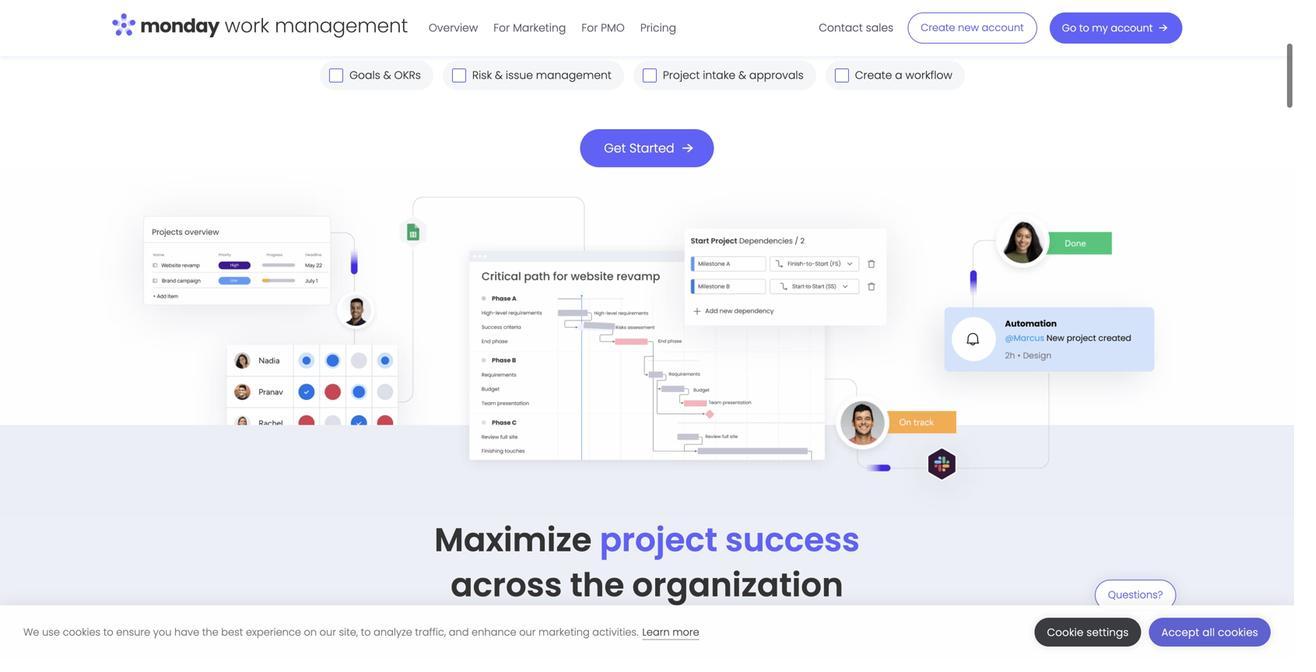 Task type: locate. For each thing, give the bounding box(es) containing it.
& inside goals & okrs button
[[383, 68, 391, 83]]

organization
[[632, 562, 843, 608]]

2 & from the left
[[495, 68, 503, 83]]

to right go
[[1079, 21, 1089, 35]]

ensure
[[116, 625, 150, 639]]

planning
[[863, 29, 911, 44]]

to
[[1079, 21, 1089, 35], [103, 625, 113, 639], [361, 625, 371, 639]]

risk
[[472, 68, 492, 83]]

0 horizontal spatial cookies
[[63, 625, 101, 639]]

you
[[153, 625, 172, 639]]

account right my
[[1111, 21, 1153, 35]]

dialog
[[0, 605, 1294, 659]]

cookies
[[63, 625, 101, 639], [1218, 625, 1258, 640]]

1 vertical spatial project
[[600, 517, 717, 563]]

0 vertical spatial create
[[921, 21, 955, 35]]

1 horizontal spatial our
[[519, 625, 536, 639]]

2 resource from the left
[[962, 29, 1012, 44]]

to right "site,"
[[361, 625, 371, 639]]

our right enhance
[[519, 625, 536, 639]]

0 horizontal spatial account
[[982, 21, 1024, 35]]

started
[[629, 139, 674, 157]]

accept all cookies
[[1161, 625, 1258, 640]]

dialog containing cookie settings
[[0, 605, 1294, 659]]

project inside maximize project success across the organization
[[600, 517, 717, 563]]

0 horizontal spatial to
[[103, 625, 113, 639]]

1 horizontal spatial project
[[600, 517, 717, 563]]

create left new
[[921, 21, 955, 35]]

0 horizontal spatial create
[[855, 68, 892, 83]]

project inside button
[[292, 29, 330, 44]]

to left ensure
[[103, 625, 113, 639]]

risk & issue management
[[472, 68, 612, 83]]

1 cookies from the left
[[63, 625, 101, 639]]

0 horizontal spatial our
[[320, 625, 336, 639]]

to inside button
[[1079, 21, 1089, 35]]

our
[[320, 625, 336, 639], [519, 625, 536, 639]]

0 horizontal spatial &
[[383, 68, 391, 83]]

for inside for pmo link
[[582, 20, 598, 35]]

overview
[[429, 20, 478, 35]]

create left 'a'
[[855, 68, 892, 83]]

0 horizontal spatial project
[[292, 29, 330, 44]]

2 cookies from the left
[[1218, 625, 1258, 640]]

the left the 'best'
[[202, 625, 218, 639]]

& inside project intake & approvals button
[[738, 68, 746, 83]]

for
[[494, 20, 510, 35], [582, 20, 598, 35]]

& right risk
[[495, 68, 503, 83]]

resource
[[810, 29, 860, 44], [962, 29, 1012, 44]]

1 resource from the left
[[810, 29, 860, 44]]

2 horizontal spatial &
[[738, 68, 746, 83]]

2 horizontal spatial to
[[1079, 21, 1089, 35]]

1 horizontal spatial resource
[[962, 29, 1012, 44]]

our right on
[[320, 625, 336, 639]]

allocation
[[1015, 29, 1069, 44]]

resource planning button
[[780, 22, 923, 51]]

& for goals
[[383, 68, 391, 83]]

site,
[[339, 625, 358, 639]]

project for success
[[600, 517, 717, 563]]

cookie
[[1047, 625, 1084, 640]]

1 horizontal spatial create
[[921, 21, 955, 35]]

workflow
[[905, 68, 952, 83]]

main element
[[421, 0, 1182, 56]]

all
[[1203, 625, 1215, 640]]

use
[[42, 625, 60, 639]]

cookies right all
[[1218, 625, 1258, 640]]

management inside button
[[536, 68, 612, 83]]

marketing
[[539, 625, 590, 639]]

project intake & approvals button
[[633, 61, 816, 90]]

advanced project management
[[233, 29, 408, 44]]

sales
[[866, 20, 894, 35]]

account inside button
[[1111, 21, 1153, 35]]

2 our from the left
[[519, 625, 536, 639]]

get
[[604, 139, 626, 157]]

create new account button
[[908, 12, 1037, 44]]

cookie settings button
[[1035, 618, 1141, 647]]

2 for from the left
[[582, 20, 598, 35]]

new
[[958, 21, 979, 35]]

resource allocation
[[962, 29, 1069, 44]]

& right intake
[[738, 68, 746, 83]]

project
[[663, 68, 700, 83]]

1 horizontal spatial for
[[582, 20, 598, 35]]

1 horizontal spatial cookies
[[1218, 625, 1258, 640]]

my
[[1092, 21, 1108, 35]]

the
[[570, 562, 624, 608], [202, 625, 218, 639]]

experience
[[246, 625, 301, 639]]

goals
[[349, 68, 380, 83]]

across
[[451, 562, 562, 608]]

issue
[[506, 68, 533, 83]]

approvals
[[749, 68, 804, 83]]

advanced project management button
[[204, 22, 421, 51]]

portfolio management
[[637, 29, 759, 44]]

create a workflow button
[[825, 61, 965, 90]]

1 horizontal spatial account
[[1111, 21, 1153, 35]]

the inside maximize project success across the organization
[[570, 562, 624, 608]]

cookies inside button
[[1218, 625, 1258, 640]]

1 horizontal spatial the
[[570, 562, 624, 608]]

project
[[292, 29, 330, 44], [600, 517, 717, 563]]

3 & from the left
[[738, 68, 746, 83]]

goals & okrs
[[349, 68, 421, 83]]

0 horizontal spatial the
[[202, 625, 218, 639]]

1 for from the left
[[494, 20, 510, 35]]

the up activities.
[[570, 562, 624, 608]]

pmo
[[601, 20, 625, 35]]

cookies right use
[[63, 625, 101, 639]]

maximize project success across the organization
[[434, 517, 860, 608]]

create inside create new account button
[[921, 21, 955, 35]]

account right new
[[982, 21, 1024, 35]]

account
[[982, 21, 1024, 35], [1111, 21, 1153, 35]]

1 & from the left
[[383, 68, 391, 83]]

0 vertical spatial project
[[292, 29, 330, 44]]

0 horizontal spatial resource
[[810, 29, 860, 44]]

portfolio
[[637, 29, 680, 44]]

for marketing
[[494, 20, 566, 35]]

contact sales link
[[811, 16, 901, 41]]

portfolio management button
[[607, 22, 771, 51]]

create
[[921, 21, 955, 35], [855, 68, 892, 83]]

1 horizontal spatial &
[[495, 68, 503, 83]]

advanced
[[233, 29, 289, 44]]

0 horizontal spatial for
[[494, 20, 510, 35]]

0 vertical spatial the
[[570, 562, 624, 608]]

1 vertical spatial create
[[855, 68, 892, 83]]

for inside 'for marketing' link
[[494, 20, 510, 35]]

& inside risk & issue management button
[[495, 68, 503, 83]]

a
[[895, 68, 902, 83]]

management
[[333, 29, 408, 44], [510, 29, 585, 44], [683, 29, 759, 44], [536, 68, 612, 83]]

create inside create a workflow 'button'
[[855, 68, 892, 83]]

& left the okrs
[[383, 68, 391, 83]]



Task type: describe. For each thing, give the bounding box(es) containing it.
learn more link
[[642, 625, 699, 640]]

1 vertical spatial the
[[202, 625, 218, 639]]

program
[[460, 29, 507, 44]]

go to my account
[[1062, 21, 1153, 35]]

resource for resource allocation
[[962, 29, 1012, 44]]

resource for resource planning
[[810, 29, 860, 44]]

risk & issue management button
[[443, 61, 624, 90]]

create for create a workflow
[[855, 68, 892, 83]]

account inside button
[[982, 21, 1024, 35]]

traffic,
[[415, 625, 446, 639]]

intake
[[703, 68, 735, 83]]

enhance
[[472, 625, 516, 639]]

go
[[1062, 21, 1076, 35]]

and
[[449, 625, 469, 639]]

best
[[221, 625, 243, 639]]

have
[[174, 625, 199, 639]]

1 horizontal spatial to
[[361, 625, 371, 639]]

for for for marketing
[[494, 20, 510, 35]]

okrs
[[394, 68, 421, 83]]

contact sales
[[819, 20, 894, 35]]

on
[[304, 625, 317, 639]]

pricing link
[[633, 16, 684, 41]]

maximize
[[434, 517, 592, 563]]

program management
[[460, 29, 585, 44]]

we
[[23, 625, 39, 639]]

success
[[725, 517, 860, 563]]

create a workflow
[[855, 68, 952, 83]]

& for risk
[[495, 68, 503, 83]]

for for for pmo
[[582, 20, 598, 35]]

more
[[673, 625, 699, 639]]

1 our from the left
[[320, 625, 336, 639]]

cookie settings
[[1047, 625, 1129, 640]]

get started
[[604, 139, 674, 157]]

go to my account button
[[1050, 12, 1182, 44]]

project for management
[[292, 29, 330, 44]]

create new account
[[921, 21, 1024, 35]]

for marketing link
[[486, 16, 574, 41]]

get started button
[[580, 129, 714, 167]]

monday.com work management image
[[112, 10, 408, 43]]

resource planning
[[810, 29, 911, 44]]

create for create new account
[[921, 21, 955, 35]]

program management button
[[430, 22, 598, 51]]

analyze
[[374, 625, 412, 639]]

resource allocation button
[[932, 22, 1081, 51]]

accept
[[1161, 625, 1199, 640]]

pricing
[[640, 20, 676, 35]]

questions?
[[1108, 588, 1163, 602]]

marketing
[[513, 20, 566, 35]]

contact
[[819, 20, 863, 35]]

for pmo
[[582, 20, 625, 35]]

we use cookies to ensure you have the best experience on our site, to analyze traffic, and enhance our marketing activities. learn more
[[23, 625, 699, 639]]

goals & okrs button
[[320, 61, 433, 90]]

cookies for all
[[1218, 625, 1258, 640]]

learn
[[642, 625, 670, 639]]

project intake & approvals
[[663, 68, 804, 83]]

accept all cookies button
[[1149, 618, 1271, 647]]

cookies for use
[[63, 625, 101, 639]]

for pmo link
[[574, 16, 633, 41]]

activities.
[[592, 625, 638, 639]]

overview link
[[421, 16, 486, 41]]

settings
[[1087, 625, 1129, 640]]

questions? button
[[1095, 580, 1176, 620]]



Task type: vqa. For each thing, say whether or not it's contained in the screenshot.
Platform link
no



